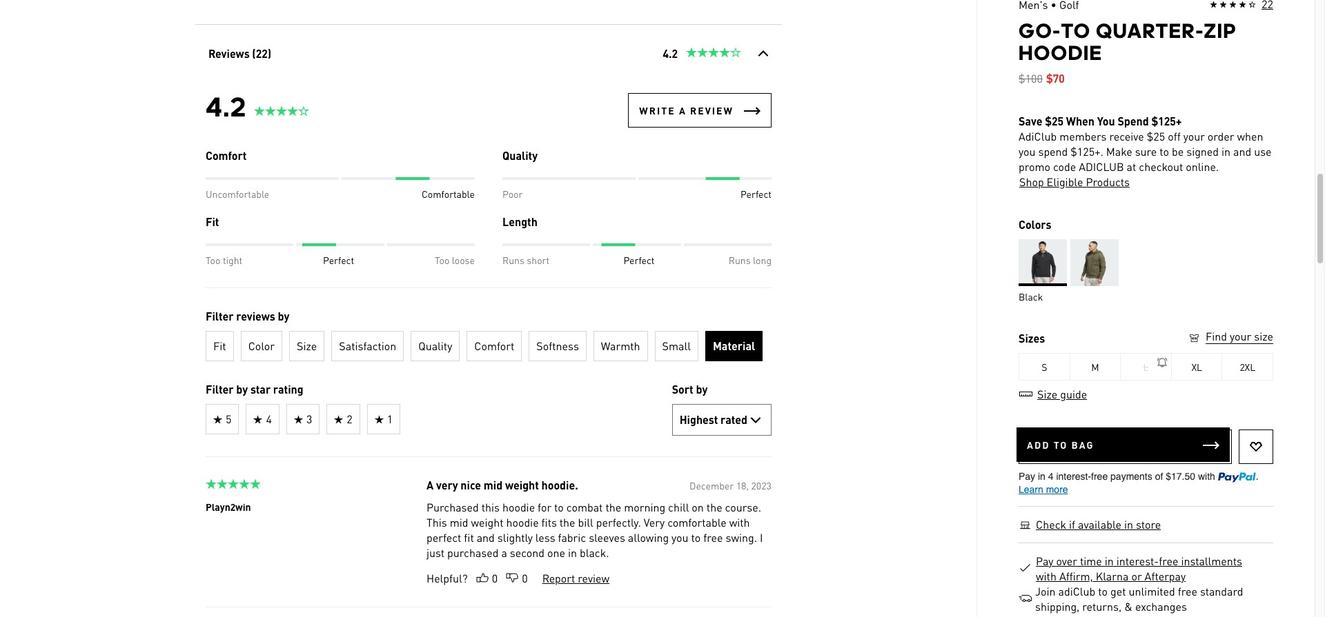 Task type: vqa. For each thing, say whether or not it's contained in the screenshot.
the Size guide
yes



Task type: locate. For each thing, give the bounding box(es) containing it.
2xl
[[1240, 361, 1256, 373]]

0 vertical spatial mid
[[483, 478, 502, 493]]

this
[[426, 516, 447, 530]]

perfect for length
[[623, 254, 654, 266]]

xl
[[1192, 361, 1202, 373]]

by for sort by
[[696, 382, 707, 397]]

1 horizontal spatial perfect
[[623, 254, 654, 266]]

free up afterpay
[[1159, 554, 1179, 569]]

check if available in store button
[[1035, 518, 1162, 533]]

1 filter from the top
[[205, 309, 233, 324]]

1 runs from the left
[[502, 254, 524, 266]]

by for filter by star rating
[[236, 382, 248, 397]]

filter up fit link
[[205, 309, 233, 324]]

free inside pay over time in interest-free installments with affirm, klarna or afterpay
[[1159, 554, 1179, 569]]

1 vertical spatial filter
[[205, 382, 233, 397]]

size up the 2xl button
[[1254, 329, 1274, 344]]

december 18, 2023
[[689, 480, 771, 492]]

1 horizontal spatial your
[[1230, 329, 1252, 344]]

1 horizontal spatial a
[[679, 104, 686, 117]]

check
[[1036, 518, 1067, 532]]

0 vertical spatial and
[[1234, 144, 1252, 159]]

1 horizontal spatial too
[[434, 254, 449, 266]]

too left the loose
[[434, 254, 449, 266]]

mid up this
[[483, 478, 502, 493]]

0 horizontal spatial a
[[501, 546, 507, 561]]

find your size
[[1206, 329, 1274, 344]]

0 horizontal spatial your
[[1184, 129, 1205, 144]]

to left be
[[1160, 144, 1169, 159]]

$25
[[1045, 114, 1064, 128], [1147, 129, 1165, 144]]

1 vertical spatial weight
[[471, 516, 503, 530]]

mid inside purchased this hoodie for to combat the morning chill on the course. this mid weight hoodie fits the bill perfectly. very comfortable with perfect fit and slightly less fabric sleeves allowing you to free swing. i just purchased a second one in black.
[[450, 516, 468, 530]]

bill
[[578, 516, 593, 530]]

0 horizontal spatial review
[[578, 572, 609, 586]]

0 vertical spatial filter
[[205, 309, 233, 324]]

runs left "long"
[[728, 254, 750, 266]]

at
[[1127, 159, 1136, 174]]

with
[[729, 516, 750, 530], [1036, 569, 1057, 584]]

less
[[535, 531, 555, 545]]

hoodie up slightly
[[506, 516, 539, 530]]

to up $70
[[1061, 19, 1091, 43]]

weight inside purchased this hoodie for to combat the morning chill on the course. this mid weight hoodie fits the bill perfectly. very comfortable with perfect fit and slightly less fabric sleeves allowing you to free swing. i just purchased a second one in black.
[[471, 516, 503, 530]]

2 horizontal spatial by
[[696, 382, 707, 397]]

hoodie
[[1019, 41, 1103, 65]]

2 too from the left
[[434, 254, 449, 266]]

mid down purchased
[[450, 516, 468, 530]]

the up perfectly.
[[605, 500, 621, 515]]

to for add
[[1054, 439, 1068, 451]]

1 vertical spatial to
[[1054, 439, 1068, 451]]

l
[[1144, 361, 1149, 373]]

0 vertical spatial your
[[1184, 129, 1205, 144]]

0 vertical spatial with
[[729, 516, 750, 530]]

to up returns,
[[1098, 585, 1108, 599]]

klarna
[[1096, 569, 1129, 584]]

report review
[[542, 572, 609, 586]]

1 vertical spatial review
[[578, 572, 609, 586]]

1 horizontal spatial 0
[[522, 572, 527, 586]]

chill
[[668, 500, 689, 515]]

review right write
[[690, 104, 733, 117]]

1 vertical spatial your
[[1230, 329, 1252, 344]]

report review button
[[541, 572, 610, 587]]

to inside button
[[1054, 439, 1068, 451]]

your inside button
[[1230, 329, 1252, 344]]

$25 up adiclub
[[1045, 114, 1064, 128]]

0 horizontal spatial 4.2
[[205, 90, 246, 123]]

you up promo
[[1019, 144, 1036, 159]]

fit link
[[205, 331, 233, 362]]

comfort link
[[467, 331, 522, 362]]

comfortable
[[667, 516, 726, 530]]

0 vertical spatial you
[[1019, 144, 1036, 159]]

1 horizontal spatial 4.2
[[663, 46, 678, 61]]

1 0 from the left
[[492, 572, 497, 586]]

signed
[[1187, 144, 1219, 159]]

1 horizontal spatial review
[[690, 104, 733, 117]]

very
[[436, 478, 458, 493]]

0 horizontal spatial weight
[[471, 516, 503, 530]]

time
[[1080, 554, 1102, 569]]

over
[[1056, 554, 1078, 569]]

3 link
[[286, 405, 320, 435]]

too left 'tight'
[[205, 254, 220, 266]]

1 vertical spatial and
[[476, 531, 494, 545]]

to inside join adiclub to get unlimited free standard shipping, returns, & exchanges
[[1098, 585, 1108, 599]]

1 horizontal spatial fit
[[464, 531, 474, 545]]

0
[[492, 572, 497, 586], [522, 572, 527, 586]]

free
[[703, 531, 723, 545], [1159, 554, 1179, 569], [1178, 585, 1198, 599]]

you inside save $25 when you spend $125+ adiclub members receive $25 off your order when you spend $125+. make sure to be signed in and use promo code adiclub at checkout online. shop eligible products
[[1019, 144, 1036, 159]]

the right on
[[706, 500, 722, 515]]

free down afterpay
[[1178, 585, 1198, 599]]

filter up 5 link
[[205, 382, 233, 397]]

your up signed on the top of the page
[[1184, 129, 1205, 144]]

by right reviews
[[278, 309, 289, 324]]

by left star
[[236, 382, 248, 397]]

free inside join adiclub to get unlimited free standard shipping, returns, & exchanges
[[1178, 585, 1198, 599]]

to right for
[[554, 500, 564, 515]]

long
[[753, 254, 771, 266]]

a right write
[[679, 104, 686, 117]]

product color: olive strata image
[[1071, 240, 1119, 286]]

material
[[713, 339, 755, 353]]

quality
[[502, 148, 537, 163]]

i
[[760, 531, 763, 545]]

online.
[[1186, 159, 1219, 174]]

0 horizontal spatial with
[[729, 516, 750, 530]]

in down order
[[1222, 144, 1231, 159]]

0 horizontal spatial mid
[[450, 516, 468, 530]]

by right sort
[[696, 382, 707, 397]]

runs for runs short
[[502, 254, 524, 266]]

0 vertical spatial free
[[703, 531, 723, 545]]

by
[[278, 309, 289, 324], [236, 382, 248, 397], [696, 382, 707, 397]]

softness link
[[529, 331, 586, 362]]

m
[[1092, 361, 1099, 373]]

too tight
[[205, 254, 242, 266]]

1 vertical spatial you
[[671, 531, 688, 545]]

report
[[542, 572, 575, 586]]

0 horizontal spatial the
[[559, 516, 575, 530]]

material link
[[705, 331, 763, 362]]

0 down second
[[522, 572, 527, 586]]

and
[[1234, 144, 1252, 159], [476, 531, 494, 545]]

with up swing.
[[729, 516, 750, 530]]

1 horizontal spatial with
[[1036, 569, 1057, 584]]

you
[[1019, 144, 1036, 159], [671, 531, 688, 545]]

0 horizontal spatial perfect
[[323, 254, 354, 266]]

0 horizontal spatial $25
[[1045, 114, 1064, 128]]

1 horizontal spatial you
[[1019, 144, 1036, 159]]

your right find
[[1230, 329, 1252, 344]]

in up klarna
[[1105, 554, 1114, 569]]

0 horizontal spatial size
[[297, 339, 317, 353]]

affirm,
[[1060, 569, 1093, 584]]

black
[[1019, 291, 1043, 303]]

18,
[[736, 480, 749, 492]]

loose
[[452, 254, 475, 266]]

too loose
[[434, 254, 475, 266]]

1 vertical spatial fit
[[464, 531, 474, 545]]

0 vertical spatial review
[[690, 104, 733, 117]]

0 horizontal spatial fit
[[213, 339, 226, 353]]

1 horizontal spatial size
[[1254, 329, 1274, 344]]

reviews
[[208, 46, 249, 61]]

size inside button
[[1254, 329, 1274, 344]]

1 vertical spatial mid
[[450, 516, 468, 530]]

fit down 'filter reviews by'
[[213, 339, 226, 353]]

and inside purchased this hoodie for to combat the morning chill on the course. this mid weight hoodie fits the bill perfectly. very comfortable with perfect fit and slightly less fabric sleeves allowing you to free swing. i just purchased a second one in black.
[[476, 531, 494, 545]]

2xl button
[[1223, 353, 1274, 381]]

1 vertical spatial a
[[501, 546, 507, 561]]

rating
[[273, 382, 303, 397]]

quality link
[[411, 331, 460, 362]]

2 vertical spatial free
[[1178, 585, 1198, 599]]

a very nice mid weight hoodie.
[[426, 478, 578, 493]]

free for join adiclub to get unlimited free standard shipping, returns, & exchanges
[[1178, 585, 1198, 599]]

and down when
[[1234, 144, 1252, 159]]

0 down purchased
[[492, 572, 497, 586]]

1 vertical spatial free
[[1159, 554, 1179, 569]]

too for too tight
[[205, 254, 220, 266]]

0 vertical spatial fit
[[213, 339, 226, 353]]

1 vertical spatial hoodie
[[506, 516, 539, 530]]

perfect
[[426, 531, 461, 545]]

to left bag
[[1054, 439, 1068, 451]]

join
[[1035, 585, 1056, 599]]

playn2win
[[205, 501, 251, 514]]

fits
[[541, 516, 557, 530]]

4.2 up the comfort
[[205, 90, 246, 123]]

use
[[1254, 144, 1272, 159]]

2 filter from the top
[[205, 382, 233, 397]]

free down comfortable
[[703, 531, 723, 545]]

length
[[502, 215, 537, 229]]

review down black.
[[578, 572, 609, 586]]

1 horizontal spatial runs
[[728, 254, 750, 266]]

perfect for quality
[[740, 188, 771, 200]]

2 runs from the left
[[728, 254, 750, 266]]

2
[[346, 412, 352, 427]]

shop
[[1020, 175, 1044, 189]]

1 horizontal spatial mid
[[483, 478, 502, 493]]

in left store
[[1124, 518, 1133, 532]]

runs short
[[502, 254, 549, 266]]

poor
[[502, 188, 523, 200]]

0 vertical spatial a
[[679, 104, 686, 117]]

and up purchased
[[476, 531, 494, 545]]

in down fabric
[[568, 546, 577, 561]]

a down slightly
[[501, 546, 507, 561]]

your inside save $25 when you spend $125+ adiclub members receive $25 off your order when you spend $125+. make sure to be signed in and use promo code adiclub at checkout online. shop eligible products
[[1184, 129, 1205, 144]]

color link
[[240, 331, 282, 362]]

size guide link
[[1019, 387, 1088, 402]]

product color: black image
[[1019, 240, 1067, 286]]

find
[[1206, 329, 1227, 344]]

0 horizontal spatial and
[[476, 531, 494, 545]]

rated
[[720, 413, 747, 427]]

weight down this
[[471, 516, 503, 530]]

spend
[[1039, 144, 1068, 159]]

1 vertical spatial $25
[[1147, 129, 1165, 144]]

4.2 up write
[[663, 46, 678, 61]]

1 horizontal spatial $25
[[1147, 129, 1165, 144]]

none field containing highest rated
[[672, 405, 771, 436]]

0 horizontal spatial by
[[236, 382, 248, 397]]

1 too from the left
[[205, 254, 220, 266]]

0 vertical spatial to
[[1061, 19, 1091, 43]]

0 horizontal spatial runs
[[502, 254, 524, 266]]

0 horizontal spatial 0
[[492, 572, 497, 586]]

$25 up sure
[[1147, 129, 1165, 144]]

1 horizontal spatial the
[[605, 500, 621, 515]]

0 horizontal spatial too
[[205, 254, 220, 266]]

size right 'color'
[[297, 339, 317, 353]]

weight
[[505, 478, 539, 493], [471, 516, 503, 530]]

code
[[1053, 159, 1076, 174]]

1 vertical spatial 4.2
[[205, 90, 246, 123]]

you down comfortable
[[671, 531, 688, 545]]

tight
[[223, 254, 242, 266]]

hoodie left for
[[502, 500, 535, 515]]

to
[[1061, 19, 1091, 43], [1054, 439, 1068, 451]]

with up join
[[1036, 569, 1057, 584]]

2 horizontal spatial perfect
[[740, 188, 771, 200]]

size
[[1254, 329, 1274, 344], [297, 339, 317, 353]]

go-
[[1019, 19, 1061, 43]]

weight up for
[[505, 478, 539, 493]]

course.
[[725, 500, 761, 515]]

None field
[[672, 405, 771, 436]]

0 vertical spatial weight
[[505, 478, 539, 493]]

0 horizontal spatial you
[[671, 531, 688, 545]]

december
[[689, 480, 734, 492]]

for
[[537, 500, 551, 515]]

the up fabric
[[559, 516, 575, 530]]

fit up purchased
[[464, 531, 474, 545]]

shop eligible products link
[[1019, 175, 1131, 190]]

to inside go-to quarter-zip hoodie $100 $70
[[1061, 19, 1091, 43]]

this
[[481, 500, 499, 515]]

1 vertical spatial with
[[1036, 569, 1057, 584]]

star
[[250, 382, 270, 397]]

pay over time in interest-free installments with affirm, klarna or afterpay link
[[1035, 554, 1265, 585]]

1 horizontal spatial and
[[1234, 144, 1252, 159]]

0 vertical spatial $25
[[1045, 114, 1064, 128]]

and inside save $25 when you spend $125+ adiclub members receive $25 off your order when you spend $125+. make sure to be signed in and use promo code adiclub at checkout online. shop eligible products
[[1234, 144, 1252, 159]]

dropdown image
[[747, 412, 764, 429]]

runs left short
[[502, 254, 524, 266]]



Task type: describe. For each thing, give the bounding box(es) containing it.
off
[[1168, 129, 1181, 144]]

zip
[[1204, 19, 1237, 43]]

purchased this hoodie for to combat the morning chill on the course. this mid weight hoodie fits the bill perfectly. very comfortable with perfect fit and slightly less fabric sleeves allowing you to free swing. i just purchased a second one in black.
[[426, 500, 763, 561]]

with inside pay over time in interest-free installments with affirm, klarna or afterpay
[[1036, 569, 1057, 584]]

s
[[1042, 361, 1047, 373]]

to inside save $25 when you spend $125+ adiclub members receive $25 off your order when you spend $125+. make sure to be signed in and use promo code adiclub at checkout online. shop eligible products
[[1160, 144, 1169, 159]]

1 horizontal spatial by
[[278, 309, 289, 324]]

spend
[[1118, 114, 1149, 128]]

colors
[[1019, 217, 1052, 232]]

check if available in store
[[1036, 518, 1161, 532]]

write a review button
[[628, 93, 771, 128]]

members
[[1060, 129, 1107, 144]]

&
[[1125, 600, 1133, 614]]

write a review
[[639, 104, 733, 117]]

sort by
[[672, 382, 707, 397]]

m button
[[1070, 353, 1121, 381]]

to for go-
[[1061, 19, 1091, 43]]

in inside pay over time in interest-free installments with affirm, klarna or afterpay
[[1105, 554, 1114, 569]]

2 horizontal spatial the
[[706, 500, 722, 515]]

filter for filter by star rating
[[205, 382, 233, 397]]

$125+
[[1152, 114, 1182, 128]]

get
[[1111, 585, 1126, 599]]

(22)
[[252, 46, 271, 61]]

in inside purchased this hoodie for to combat the morning chill on the course. this mid weight hoodie fits the bill perfectly. very comfortable with perfect fit and slightly less fabric sleeves allowing you to free swing. i just purchased a second one in black.
[[568, 546, 577, 561]]

1 horizontal spatial weight
[[505, 478, 539, 493]]

fit inside purchased this hoodie for to combat the morning chill on the course. this mid weight hoodie fits the bill perfectly. very comfortable with perfect fit and slightly less fabric sleeves allowing you to free swing. i just purchased a second one in black.
[[464, 531, 474, 545]]

small
[[662, 339, 691, 353]]

to down comfortable
[[691, 531, 700, 545]]

find your size image
[[1188, 332, 1201, 345]]

4 link
[[246, 405, 279, 435]]

very
[[644, 516, 665, 530]]

perfect for fit
[[323, 254, 354, 266]]

runs for runs long
[[728, 254, 750, 266]]

find your size button
[[1188, 329, 1274, 347]]

one
[[547, 546, 565, 561]]

checkout
[[1139, 159, 1183, 174]]

short
[[527, 254, 549, 266]]

in inside save $25 when you spend $125+ adiclub members receive $25 off your order when you spend $125+. make sure to be signed in and use promo code adiclub at checkout online. shop eligible products
[[1222, 144, 1231, 159]]

free inside purchased this hoodie for to combat the morning chill on the course. this mid weight hoodie fits the bill perfectly. very comfortable with perfect fit and slightly less fabric sleeves allowing you to free swing. i just purchased a second one in black.
[[703, 531, 723, 545]]

s button
[[1020, 353, 1070, 381]]

sure
[[1135, 144, 1157, 159]]

guide
[[1060, 387, 1087, 402]]

you inside purchased this hoodie for to combat the morning chill on the course. this mid weight hoodie fits the bill perfectly. very comfortable with perfect fit and slightly less fabric sleeves allowing you to free swing. i just purchased a second one in black.
[[671, 531, 688, 545]]

free for pay over time in interest-free installments with affirm, klarna or afterpay
[[1159, 554, 1179, 569]]

helpful?
[[426, 572, 467, 586]]

filter by star rating
[[205, 382, 303, 397]]

pay over time in interest-free installments with affirm, klarna or afterpay
[[1036, 554, 1243, 584]]

add to bag button
[[1017, 428, 1230, 463]]

on
[[692, 500, 704, 515]]

if
[[1069, 518, 1076, 532]]

a inside purchased this hoodie for to combat the morning chill on the course. this mid weight hoodie fits the bill perfectly. very comfortable with perfect fit and slightly less fabric sleeves allowing you to free swing. i just purchased a second one in black.
[[501, 546, 507, 561]]

highest
[[679, 413, 718, 427]]

sizes
[[1019, 331, 1045, 346]]

1 link
[[367, 405, 400, 435]]

0 vertical spatial 4.2
[[663, 46, 678, 61]]

warmth link
[[593, 331, 648, 362]]

save
[[1019, 114, 1043, 128]]

unlimited
[[1129, 585, 1175, 599]]

be
[[1172, 144, 1184, 159]]

adiclub
[[1079, 159, 1124, 174]]

3
[[306, 412, 312, 427]]

small link
[[654, 331, 698, 362]]

purchased
[[447, 546, 498, 561]]

reviews
[[236, 309, 275, 324]]

in inside check if available in store button
[[1124, 518, 1133, 532]]

quality
[[418, 339, 452, 353]]

a
[[426, 478, 433, 493]]

sort
[[672, 382, 693, 397]]

too for too loose
[[434, 254, 449, 266]]

afterpay
[[1145, 569, 1186, 584]]

size
[[1038, 387, 1058, 402]]

uncomfortable
[[205, 188, 269, 200]]

swing.
[[725, 531, 757, 545]]

size guide
[[1038, 387, 1087, 402]]

when
[[1066, 114, 1095, 128]]

slightly
[[497, 531, 532, 545]]

save $25 when you spend $125+ adiclub members receive $25 off your order when you spend $125+. make sure to be signed in and use promo code adiclub at checkout online. shop eligible products
[[1019, 114, 1272, 189]]

morning
[[624, 500, 665, 515]]

runs long
[[728, 254, 771, 266]]

1
[[387, 412, 393, 427]]

order
[[1208, 129, 1235, 144]]

just
[[426, 546, 444, 561]]

available
[[1078, 518, 1122, 532]]

bag
[[1072, 439, 1095, 451]]

0 vertical spatial hoodie
[[502, 500, 535, 515]]

a inside button
[[679, 104, 686, 117]]

comfort
[[205, 148, 246, 163]]

sleeves
[[589, 531, 625, 545]]

satisfaction link
[[331, 331, 404, 362]]

filter for filter reviews by
[[205, 309, 233, 324]]

warmth
[[601, 339, 640, 353]]

2 0 from the left
[[522, 572, 527, 586]]

with inside purchased this hoodie for to combat the morning chill on the course. this mid weight hoodie fits the bill perfectly. very comfortable with perfect fit and slightly less fabric sleeves allowing you to free swing. i just purchased a second one in black.
[[729, 516, 750, 530]]

black.
[[579, 546, 609, 561]]

satisfaction
[[339, 339, 396, 353]]

promo
[[1019, 159, 1051, 174]]

size link
[[289, 331, 324, 362]]

when
[[1237, 129, 1264, 144]]

allowing
[[628, 531, 669, 545]]

products
[[1086, 175, 1130, 189]]



